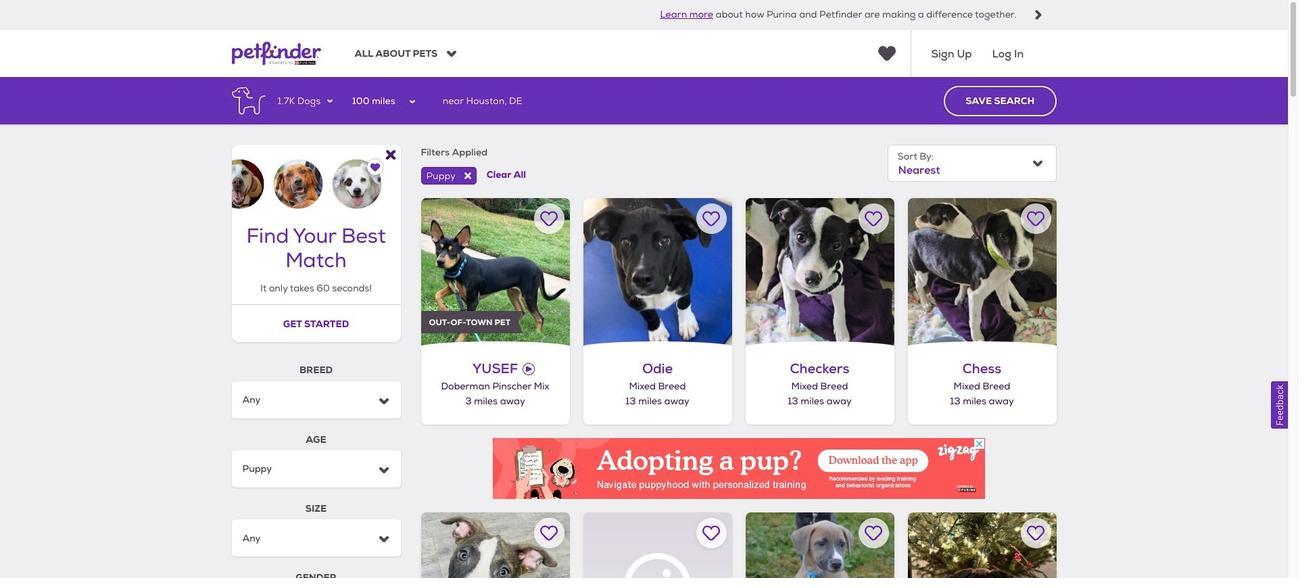 Task type: vqa. For each thing, say whether or not it's contained in the screenshot.
third 22512 icon from the bottom of the page
no



Task type: describe. For each thing, give the bounding box(es) containing it.
perry, adoptable dog, puppy female american bulldog mix, 14 miles away. image
[[746, 512, 895, 578]]

checkers, adoptable dog, puppy female mixed breed, 13 miles away. image
[[746, 198, 895, 347]]

petfinder home image
[[232, 30, 321, 77]]

krue, adoptable dog, puppy male mixed breed, 14 miles away. image
[[583, 512, 732, 578]]

odie, adoptable dog, puppy male mixed breed, 13 miles away. image
[[583, 198, 732, 347]]

palmetto, adoptable dog, puppy female american bulldog mix, 14 miles away. image
[[908, 512, 1057, 578]]

potential dog matches image
[[232, 145, 401, 209]]

yusef, adoptable dog, puppy male doberman pinscher mix, 3 miles away, has video, out-of-town pet. image
[[421, 198, 570, 347]]

cinder, adoptable dog, puppy male mixed breed, 13 miles away. image
[[421, 512, 570, 578]]



Task type: locate. For each thing, give the bounding box(es) containing it.
has video image
[[523, 363, 535, 375]]

main content
[[0, 77, 1289, 578]]

advertisement element
[[493, 438, 985, 499]]

chess, adoptable dog, puppy female mixed breed, 13 miles away. image
[[908, 198, 1057, 347]]



